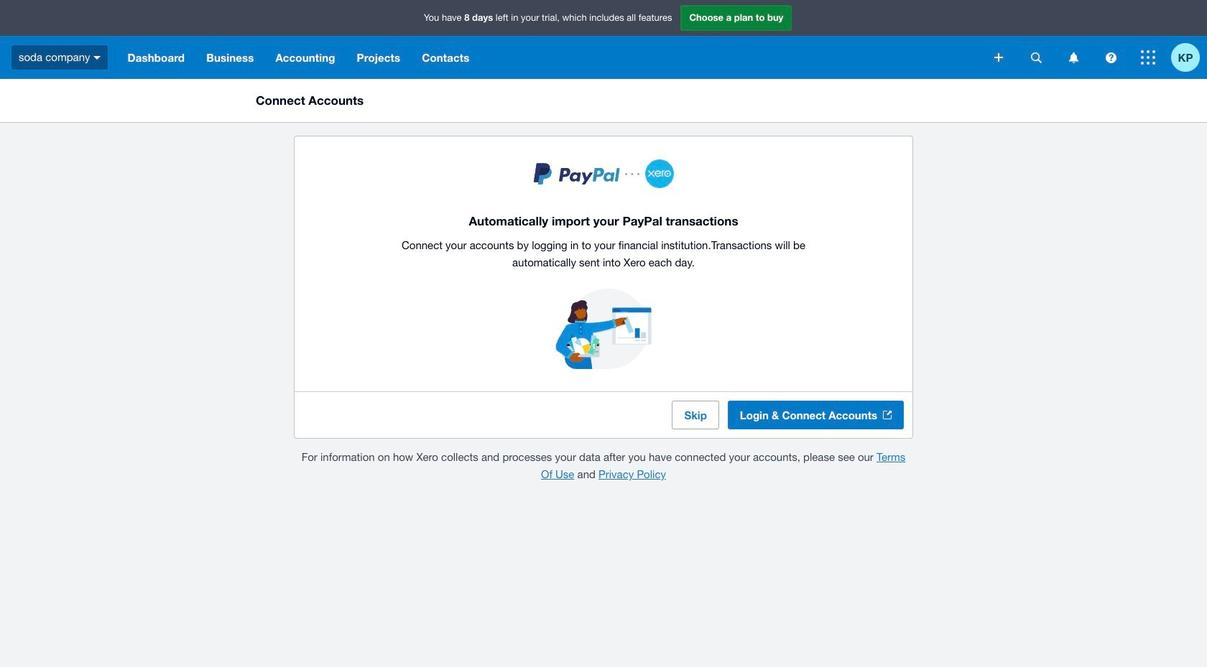 Task type: locate. For each thing, give the bounding box(es) containing it.
banner
[[0, 0, 1208, 79]]

connect between your bank and xero image
[[388, 160, 819, 211]]

svg image
[[1141, 50, 1156, 65], [1031, 52, 1042, 63], [1069, 52, 1078, 63], [995, 53, 1003, 62], [94, 56, 101, 59]]



Task type: vqa. For each thing, say whether or not it's contained in the screenshot.
menu
no



Task type: describe. For each thing, give the bounding box(es) containing it.
svg image
[[1106, 52, 1117, 63]]

paypal image
[[534, 163, 620, 184]]



